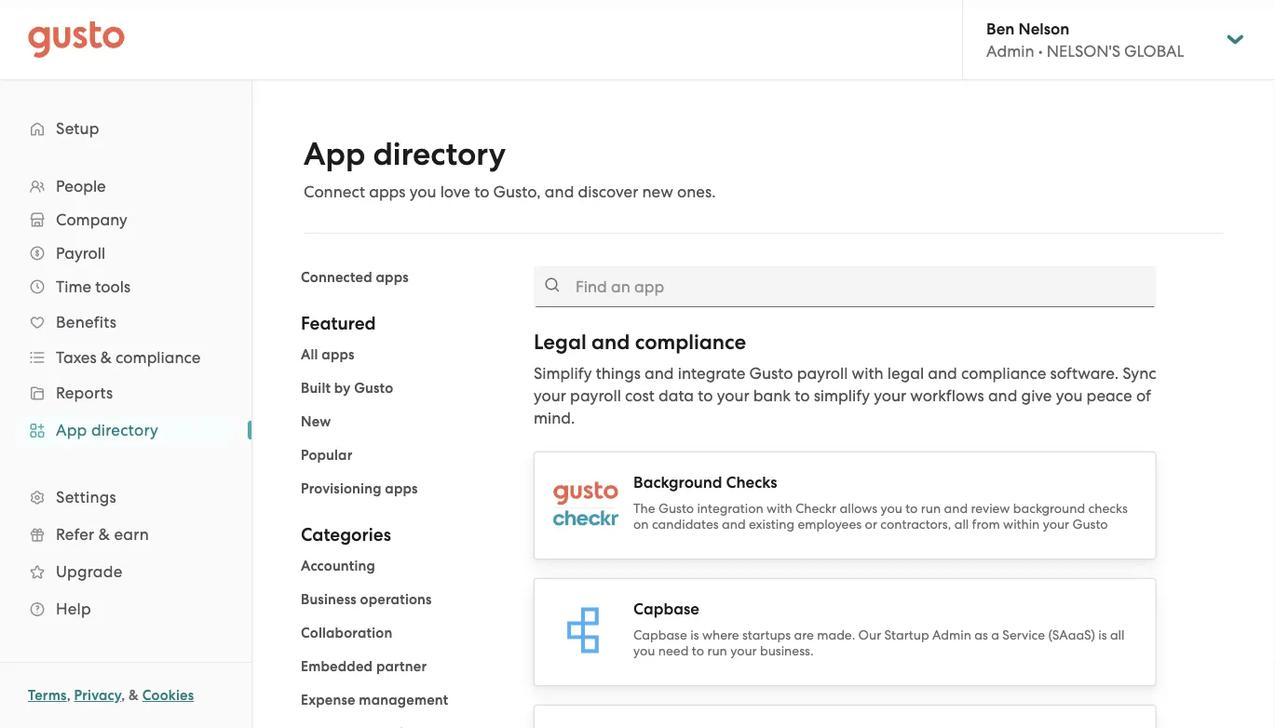 Task type: describe. For each thing, give the bounding box(es) containing it.
checkr
[[796, 501, 837, 517]]

2 is from the left
[[1099, 628, 1107, 643]]

app directory connect apps you love to gusto, and discover new ones.
[[304, 136, 716, 201]]

to inside app directory connect apps you love to gusto, and discover new ones.
[[474, 183, 490, 201]]

new link
[[301, 414, 331, 430]]

apps for all apps
[[322, 347, 355, 363]]

candidates
[[652, 517, 719, 532]]

& for earn
[[99, 526, 110, 544]]

& for compliance
[[100, 348, 112, 367]]

admin inside 'capbase capbase is where startups are made. our startup admin as a service (saaas) is all you need to run your business.'
[[933, 628, 972, 643]]

to down 'integrate'
[[698, 387, 713, 405]]

list containing people
[[0, 170, 252, 628]]

allows
[[840, 501, 878, 517]]

directory for app directory
[[91, 421, 158, 440]]

operations
[[360, 592, 432, 608]]

compliance for legal and compliance
[[635, 330, 747, 355]]

review
[[971, 501, 1010, 517]]

refer & earn
[[56, 526, 149, 544]]

tools
[[95, 278, 131, 296]]

where
[[702, 628, 739, 643]]

popular link
[[301, 447, 353, 464]]

from
[[972, 517, 1000, 532]]

admin inside "ben nelson admin • nelson's global"
[[987, 42, 1035, 60]]

earn
[[114, 526, 149, 544]]

connected
[[301, 269, 373, 286]]

expense management
[[301, 692, 449, 709]]

and up data
[[645, 364, 674, 383]]

to right bank
[[795, 387, 810, 405]]

gusto inside list
[[354, 380, 393, 397]]

or
[[865, 517, 878, 532]]

apps for provisioning apps
[[385, 481, 418, 498]]

simplify
[[534, 364, 592, 383]]

refer & earn link
[[19, 518, 233, 552]]

simplify things and integrate gusto payroll with legal and compliance software. sync your payroll cost data to your bank to simplify your workflows and give you peace of mind.
[[534, 364, 1157, 428]]

provisioning
[[301, 481, 382, 498]]

legal
[[888, 364, 924, 383]]

directory for app directory connect apps you love to gusto, and discover new ones.
[[373, 136, 506, 173]]

expense
[[301, 692, 356, 709]]

new
[[642, 183, 673, 201]]

gusto navigation element
[[0, 80, 252, 658]]

app directory link
[[19, 414, 233, 447]]

built by gusto link
[[301, 380, 393, 397]]

need
[[659, 644, 689, 659]]

give
[[1022, 387, 1052, 405]]

business operations link
[[301, 592, 432, 608]]

business.
[[760, 644, 814, 659]]

checks
[[1089, 501, 1128, 517]]

on
[[634, 517, 649, 532]]

payroll button
[[19, 237, 233, 270]]

home image
[[28, 21, 125, 58]]

legal
[[534, 330, 587, 355]]

partner
[[376, 659, 427, 676]]

are
[[794, 628, 814, 643]]

settings link
[[19, 481, 233, 514]]

setup
[[56, 119, 99, 138]]

integrate
[[678, 364, 746, 383]]

love
[[440, 183, 471, 201]]

list for categories
[[301, 555, 506, 729]]

ben
[[987, 19, 1015, 38]]

time tools
[[56, 278, 131, 296]]

app for app directory
[[56, 421, 87, 440]]

all apps
[[301, 347, 355, 363]]

with inside "background checks the gusto integration with checkr allows you to run and review background checks on candidates and existing employees or contractors, all from within your gusto"
[[767, 501, 793, 517]]

compliance inside the simplify things and integrate gusto payroll with legal and compliance software. sync your payroll cost data to your bank to simplify your workflows and give you peace of mind.
[[962, 364, 1047, 383]]

checks
[[726, 473, 778, 492]]

run inside 'capbase capbase is where startups are made. our startup admin as a service (saaas) is all you need to run your business.'
[[708, 644, 728, 659]]

connected apps link
[[301, 269, 409, 286]]

you inside "background checks the gusto integration with checkr allows you to run and review background checks on candidates and existing employees or contractors, all from within your gusto"
[[881, 501, 903, 517]]

business
[[301, 592, 357, 608]]

taxes
[[56, 348, 97, 367]]

by
[[334, 380, 351, 397]]

1 capbase from the top
[[634, 600, 700, 619]]

of
[[1137, 387, 1151, 405]]

new
[[301, 414, 331, 430]]

•
[[1039, 42, 1043, 60]]

connected apps
[[301, 269, 409, 286]]

your inside 'capbase capbase is where startups are made. our startup admin as a service (saaas) is all you need to run your business.'
[[731, 644, 757, 659]]

to inside 'capbase capbase is where startups are made. our startup admin as a service (saaas) is all you need to run your business.'
[[692, 644, 704, 659]]

collaboration link
[[301, 625, 393, 642]]

help
[[56, 600, 91, 619]]

your down 'integrate'
[[717, 387, 750, 405]]

accounting
[[301, 558, 376, 575]]

company
[[56, 211, 127, 229]]

1 is from the left
[[691, 628, 699, 643]]

time
[[56, 278, 91, 296]]

benefits link
[[19, 306, 233, 339]]

you inside app directory connect apps you love to gusto, and discover new ones.
[[410, 183, 436, 201]]

background
[[634, 473, 723, 492]]

(saaas)
[[1049, 628, 1096, 643]]

time tools button
[[19, 270, 233, 304]]

you inside the simplify things and integrate gusto payroll with legal and compliance software. sync your payroll cost data to your bank to simplify your workflows and give you peace of mind.
[[1056, 387, 1083, 405]]

data
[[659, 387, 694, 405]]

run inside "background checks the gusto integration with checkr allows you to run and review background checks on candidates and existing employees or contractors, all from within your gusto"
[[921, 501, 941, 517]]

background checks logo image
[[553, 471, 619, 537]]

made.
[[817, 628, 856, 643]]

our
[[859, 628, 882, 643]]

all inside "background checks the gusto integration with checkr allows you to run and review background checks on candidates and existing employees or contractors, all from within your gusto"
[[955, 517, 969, 532]]

2 capbase from the top
[[634, 628, 688, 643]]

as
[[975, 628, 988, 643]]



Task type: vqa. For each thing, say whether or not it's contained in the screenshot.
the Our
yes



Task type: locate. For each thing, give the bounding box(es) containing it.
connect
[[304, 183, 365, 201]]

your down legal
[[874, 387, 907, 405]]

None search field
[[534, 266, 1157, 307]]

and right gusto,
[[545, 183, 574, 201]]

provisioning apps link
[[301, 481, 418, 498]]

0 vertical spatial all
[[955, 517, 969, 532]]

popular
[[301, 447, 353, 464]]

0 horizontal spatial directory
[[91, 421, 158, 440]]

gusto down the checks
[[1073, 517, 1108, 532]]

people button
[[19, 170, 233, 203]]

1 vertical spatial app
[[56, 421, 87, 440]]

with up simplify
[[852, 364, 884, 383]]

apps right connect
[[369, 183, 406, 201]]

refer
[[56, 526, 94, 544]]

embedded partner link
[[301, 659, 427, 676]]

global
[[1125, 42, 1185, 60]]

reports link
[[19, 376, 233, 410]]

gusto inside the simplify things and integrate gusto payroll with legal and compliance software. sync your payroll cost data to your bank to simplify your workflows and give you peace of mind.
[[750, 364, 793, 383]]

1 vertical spatial capbase
[[634, 628, 688, 643]]

app directory
[[56, 421, 158, 440]]

0 horizontal spatial payroll
[[570, 387, 621, 405]]

ones.
[[677, 183, 716, 201]]

directory inside app directory connect apps you love to gusto, and discover new ones.
[[373, 136, 506, 173]]

terms , privacy , & cookies
[[28, 688, 194, 704]]

1 vertical spatial directory
[[91, 421, 158, 440]]

1 vertical spatial run
[[708, 644, 728, 659]]

0 vertical spatial app
[[304, 136, 366, 173]]

bank
[[754, 387, 791, 405]]

you up contractors,
[[881, 501, 903, 517]]

company button
[[19, 203, 233, 237]]

1 horizontal spatial is
[[1099, 628, 1107, 643]]

to inside "background checks the gusto integration with checkr allows you to run and review background checks on candidates and existing employees or contractors, all from within your gusto"
[[906, 501, 918, 517]]

1 horizontal spatial payroll
[[797, 364, 848, 383]]

0 horizontal spatial is
[[691, 628, 699, 643]]

& left cookies
[[129, 688, 139, 704]]

upgrade
[[56, 563, 123, 581]]

capbase
[[634, 600, 700, 619], [634, 628, 688, 643]]

gusto up candidates
[[659, 501, 694, 517]]

apps inside app directory connect apps you love to gusto, and discover new ones.
[[369, 183, 406, 201]]

your down startups
[[731, 644, 757, 659]]

background
[[1014, 501, 1086, 517]]

your
[[534, 387, 566, 405], [717, 387, 750, 405], [874, 387, 907, 405], [1043, 517, 1070, 532], [731, 644, 757, 659]]

you down software.
[[1056, 387, 1083, 405]]

2 vertical spatial &
[[129, 688, 139, 704]]

1 vertical spatial admin
[[933, 628, 972, 643]]

peace
[[1087, 387, 1133, 405]]

0 horizontal spatial with
[[767, 501, 793, 517]]

2 , from the left
[[121, 688, 125, 704]]

business operations
[[301, 592, 432, 608]]

background checks the gusto integration with checkr allows you to run and review background checks on candidates and existing employees or contractors, all from within your gusto
[[634, 473, 1128, 532]]

your inside "background checks the gusto integration with checkr allows you to run and review background checks on candidates and existing employees or contractors, all from within your gusto"
[[1043, 517, 1070, 532]]

and left review
[[944, 501, 968, 517]]

cookies button
[[142, 685, 194, 707]]

with up the existing
[[767, 501, 793, 517]]

admin left as on the right of the page
[[933, 628, 972, 643]]

1 horizontal spatial with
[[852, 364, 884, 383]]

privacy
[[74, 688, 121, 704]]

, left the privacy at the bottom
[[67, 688, 71, 704]]

payroll up simplify
[[797, 364, 848, 383]]

capbase logo image
[[553, 598, 619, 663]]

apps
[[369, 183, 406, 201], [376, 269, 409, 286], [322, 347, 355, 363], [385, 481, 418, 498]]

payroll down things
[[570, 387, 621, 405]]

directory inside list
[[91, 421, 158, 440]]

0 horizontal spatial all
[[955, 517, 969, 532]]

payroll
[[797, 364, 848, 383], [570, 387, 621, 405]]

with inside the simplify things and integrate gusto payroll with legal and compliance software. sync your payroll cost data to your bank to simplify your workflows and give you peace of mind.
[[852, 364, 884, 383]]

directory down reports link
[[91, 421, 158, 440]]

1 , from the left
[[67, 688, 71, 704]]

admin down ben
[[987, 42, 1035, 60]]

taxes & compliance button
[[19, 341, 233, 375]]

1 horizontal spatial ,
[[121, 688, 125, 704]]

compliance inside dropdown button
[[116, 348, 201, 367]]

service
[[1003, 628, 1046, 643]]

terms
[[28, 688, 67, 704]]

2 horizontal spatial compliance
[[962, 364, 1047, 383]]

gusto,
[[493, 183, 541, 201]]

directory
[[373, 136, 506, 173], [91, 421, 158, 440]]

discover
[[578, 183, 639, 201]]

app up connect
[[304, 136, 366, 173]]

app inside app directory connect apps you love to gusto, and discover new ones.
[[304, 136, 366, 173]]

and up things
[[592, 330, 630, 355]]

0 vertical spatial directory
[[373, 136, 506, 173]]

cost
[[625, 387, 655, 405]]

0 vertical spatial with
[[852, 364, 884, 383]]

with
[[852, 364, 884, 383], [767, 501, 793, 517]]

& right taxes
[[100, 348, 112, 367]]

run down where
[[708, 644, 728, 659]]

sync
[[1123, 364, 1157, 383]]

contractors,
[[881, 517, 952, 532]]

accounting link
[[301, 558, 376, 575]]

list containing accounting
[[301, 555, 506, 729]]

is
[[691, 628, 699, 643], [1099, 628, 1107, 643]]

compliance up give
[[962, 364, 1047, 383]]

apps right all
[[322, 347, 355, 363]]

startups
[[743, 628, 791, 643]]

to up contractors,
[[906, 501, 918, 517]]

app down reports
[[56, 421, 87, 440]]

run up contractors,
[[921, 501, 941, 517]]

directory up love
[[373, 136, 506, 173]]

ben nelson admin • nelson's global
[[987, 19, 1185, 60]]

compliance for taxes & compliance
[[116, 348, 201, 367]]

0 vertical spatial admin
[[987, 42, 1035, 60]]

1 horizontal spatial directory
[[373, 136, 506, 173]]

list containing all apps
[[301, 344, 506, 500]]

0 vertical spatial capbase
[[634, 600, 700, 619]]

management
[[359, 692, 449, 709]]

1 horizontal spatial all
[[1111, 628, 1125, 643]]

setup link
[[19, 112, 233, 145]]

your down the background
[[1043, 517, 1070, 532]]

1 vertical spatial payroll
[[570, 387, 621, 405]]

compliance up 'integrate'
[[635, 330, 747, 355]]

to
[[474, 183, 490, 201], [698, 387, 713, 405], [795, 387, 810, 405], [906, 501, 918, 517], [692, 644, 704, 659]]

existing
[[749, 517, 795, 532]]

you inside 'capbase capbase is where startups are made. our startup admin as a service (saaas) is all you need to run your business.'
[[634, 644, 655, 659]]

apps for connected apps
[[376, 269, 409, 286]]

1 vertical spatial &
[[99, 526, 110, 544]]

App Search field
[[534, 266, 1157, 307]]

terms link
[[28, 688, 67, 704]]

and down integration
[[722, 517, 746, 532]]

0 horizontal spatial run
[[708, 644, 728, 659]]

built by gusto
[[301, 380, 393, 397]]

app for app directory connect apps you love to gusto, and discover new ones.
[[304, 136, 366, 173]]

list for featured
[[301, 344, 506, 500]]

all left from
[[955, 517, 969, 532]]

& inside refer & earn link
[[99, 526, 110, 544]]

people
[[56, 177, 106, 196]]

0 horizontal spatial ,
[[67, 688, 71, 704]]

within
[[1004, 517, 1040, 532]]

list
[[0, 170, 252, 628], [301, 344, 506, 500], [301, 555, 506, 729]]

gusto right by
[[354, 380, 393, 397]]

to right love
[[474, 183, 490, 201]]

gusto up bank
[[750, 364, 793, 383]]

app
[[304, 136, 366, 173], [56, 421, 87, 440]]

1 horizontal spatial admin
[[987, 42, 1035, 60]]

and left give
[[989, 387, 1018, 405]]

workflows
[[911, 387, 985, 405]]

0 horizontal spatial admin
[[933, 628, 972, 643]]

, left cookies
[[121, 688, 125, 704]]

admin
[[987, 42, 1035, 60], [933, 628, 972, 643]]

is right (saaas)
[[1099, 628, 1107, 643]]

1 horizontal spatial app
[[304, 136, 366, 173]]

the
[[634, 501, 655, 517]]

0 horizontal spatial app
[[56, 421, 87, 440]]

reports
[[56, 384, 113, 403]]

0 vertical spatial run
[[921, 501, 941, 517]]

apps right provisioning at the bottom of the page
[[385, 481, 418, 498]]

1 horizontal spatial compliance
[[635, 330, 747, 355]]

apps right connected
[[376, 269, 409, 286]]

help link
[[19, 593, 233, 626]]

& inside taxes & compliance dropdown button
[[100, 348, 112, 367]]

app inside list
[[56, 421, 87, 440]]

to right need
[[692, 644, 704, 659]]

0 vertical spatial payroll
[[797, 364, 848, 383]]

integration
[[697, 501, 764, 517]]

nelson's
[[1047, 42, 1121, 60]]

featured
[[301, 313, 376, 335]]

1 vertical spatial with
[[767, 501, 793, 517]]

is left where
[[691, 628, 699, 643]]

& left earn
[[99, 526, 110, 544]]

expense management link
[[301, 692, 449, 709]]

you left love
[[410, 183, 436, 201]]

things
[[596, 364, 641, 383]]

0 vertical spatial &
[[100, 348, 112, 367]]

run
[[921, 501, 941, 517], [708, 644, 728, 659]]

1 vertical spatial all
[[1111, 628, 1125, 643]]

privacy link
[[74, 688, 121, 704]]

nelson
[[1019, 19, 1070, 38]]

all inside 'capbase capbase is where startups are made. our startup admin as a service (saaas) is all you need to run your business.'
[[1111, 628, 1125, 643]]

1 horizontal spatial run
[[921, 501, 941, 517]]

0 horizontal spatial compliance
[[116, 348, 201, 367]]

and up workflows
[[928, 364, 958, 383]]

collaboration
[[301, 625, 393, 642]]

mind.
[[534, 409, 575, 428]]

all right (saaas)
[[1111, 628, 1125, 643]]

payroll
[[56, 244, 105, 263]]

compliance up reports link
[[116, 348, 201, 367]]

simplify
[[814, 387, 870, 405]]

your up mind.
[[534, 387, 566, 405]]

and inside app directory connect apps you love to gusto, and discover new ones.
[[545, 183, 574, 201]]

you left need
[[634, 644, 655, 659]]



